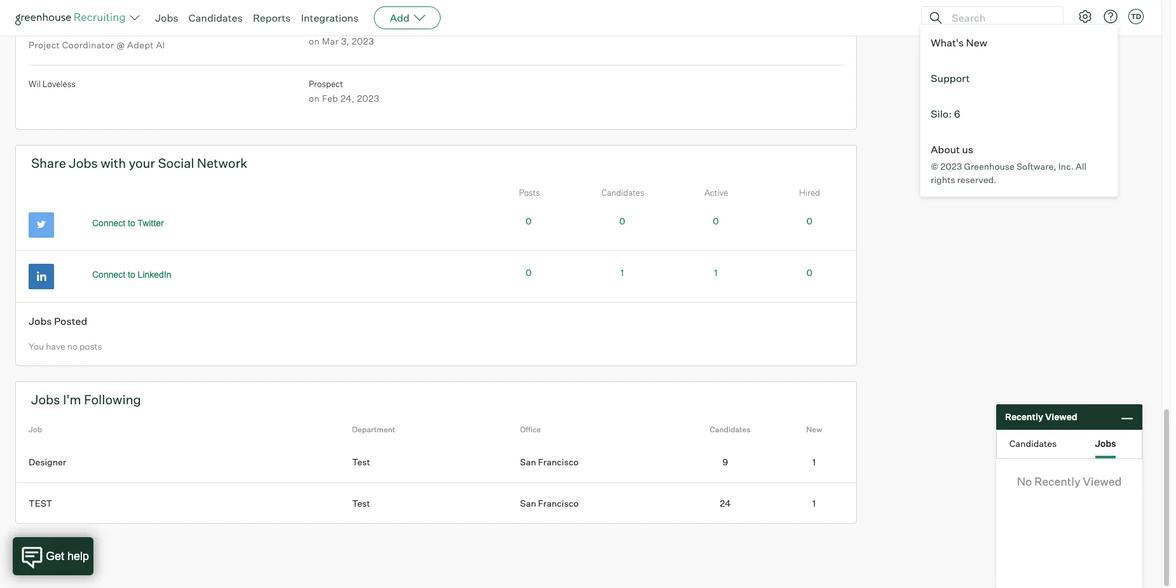 Task type: locate. For each thing, give the bounding box(es) containing it.
jobs up "ai"
[[155, 11, 178, 24]]

2 to from the top
[[128, 270, 135, 280]]

jobs for jobs link
[[155, 11, 178, 24]]

prospect inside the prospect on feb 24, 2023
[[309, 79, 343, 89]]

linkedin
[[138, 270, 171, 280]]

greenhouse
[[965, 161, 1015, 172]]

social
[[158, 155, 194, 171]]

2023
[[352, 36, 374, 46], [357, 93, 380, 104], [941, 161, 963, 172]]

1 vertical spatial francisco
[[538, 498, 579, 509]]

0 vertical spatial on
[[309, 36, 320, 46]]

connect for 0
[[92, 218, 125, 228]]

0 vertical spatial to
[[128, 218, 135, 228]]

1 vertical spatial new
[[807, 425, 823, 434]]

9
[[723, 457, 729, 468]]

prospect
[[309, 22, 343, 32], [309, 79, 343, 89]]

0 vertical spatial viewed
[[1046, 412, 1078, 423]]

connect to linkedin
[[92, 270, 171, 280]]

1 san from the top
[[520, 457, 536, 468]]

1 vertical spatial connect
[[92, 270, 125, 280]]

jobs up you
[[29, 315, 52, 327]]

reports
[[253, 11, 291, 24]]

twitter
[[138, 218, 164, 228]]

1 horizontal spatial viewed
[[1084, 475, 1122, 489]]

0 vertical spatial prospect
[[309, 22, 343, 32]]

2023 right 3,
[[352, 36, 374, 46]]

0 vertical spatial test
[[352, 457, 370, 468]]

support link
[[921, 60, 1118, 96]]

0
[[526, 215, 532, 226], [620, 215, 626, 226], [713, 215, 719, 226], [807, 215, 813, 226], [526, 267, 532, 278], [807, 267, 813, 278]]

office
[[520, 425, 541, 434]]

jobs for jobs i'm following
[[31, 392, 60, 408]]

project
[[29, 39, 60, 50]]

mar
[[322, 36, 339, 46]]

0 vertical spatial 2023
[[352, 36, 374, 46]]

tab list containing candidates
[[997, 431, 1142, 459]]

prospect on mar 3, 2023
[[309, 22, 374, 46]]

1 francisco from the top
[[538, 457, 579, 468]]

2023 inside prospect on mar 3, 2023
[[352, 36, 374, 46]]

2 san francisco from the top
[[520, 498, 579, 509]]

2023 inside the prospect on feb 24, 2023
[[357, 93, 380, 104]]

adept
[[127, 39, 154, 50]]

24
[[720, 498, 731, 509]]

2 on from the top
[[309, 93, 320, 104]]

what's new
[[931, 36, 988, 49]]

@
[[117, 39, 125, 50]]

jobs
[[155, 11, 178, 24], [69, 155, 98, 171], [29, 315, 52, 327], [31, 392, 60, 408], [1096, 438, 1117, 449]]

us
[[963, 143, 974, 156]]

0 vertical spatial san
[[520, 457, 536, 468]]

on inside the prospect on feb 24, 2023
[[309, 93, 320, 104]]

1 link
[[621, 267, 624, 278], [715, 267, 718, 278], [773, 442, 857, 483], [773, 483, 857, 524]]

0 vertical spatial connect
[[92, 218, 125, 228]]

0 vertical spatial francisco
[[538, 457, 579, 468]]

2 san from the top
[[520, 498, 536, 509]]

1 connect from the top
[[92, 218, 125, 228]]

francisco
[[538, 457, 579, 468], [538, 498, 579, 509]]

on
[[309, 36, 320, 46], [309, 93, 320, 104]]

add
[[390, 11, 410, 24]]

prospect on feb 24, 2023
[[309, 79, 380, 104]]

0 link
[[526, 215, 532, 226], [620, 215, 626, 226], [713, 215, 719, 226], [807, 215, 813, 226], [526, 267, 532, 278], [807, 267, 813, 278]]

prospect inside prospect on mar 3, 2023
[[309, 22, 343, 32]]

24 link
[[689, 483, 773, 524]]

connect left twitter
[[92, 218, 125, 228]]

2023 inside about us © 2023 greenhouse software, inc. all rights reserved.
[[941, 161, 963, 172]]

1 vertical spatial viewed
[[1084, 475, 1122, 489]]

1
[[621, 267, 624, 278], [715, 267, 718, 278], [813, 457, 816, 468], [813, 498, 816, 509]]

1 vertical spatial recently
[[1035, 475, 1081, 489]]

©
[[931, 161, 939, 172]]

0 vertical spatial recently
[[1006, 412, 1044, 423]]

new
[[967, 36, 988, 49], [807, 425, 823, 434]]

project coordinator @ adept ai
[[29, 39, 165, 50]]

jordyn shuell
[[29, 23, 94, 35]]

jobs for jobs posted
[[29, 315, 52, 327]]

2023 right 24, in the top of the page
[[357, 93, 380, 104]]

jobs left with
[[69, 155, 98, 171]]

1 vertical spatial 2023
[[357, 93, 380, 104]]

connect
[[92, 218, 125, 228], [92, 270, 125, 280]]

you have no posts
[[29, 341, 102, 352]]

jordyn
[[29, 23, 62, 35]]

1 to from the top
[[128, 218, 135, 228]]

viewed
[[1046, 412, 1078, 423], [1084, 475, 1122, 489]]

1 prospect from the top
[[309, 22, 343, 32]]

1 san francisco from the top
[[520, 457, 579, 468]]

0 horizontal spatial new
[[807, 425, 823, 434]]

designer
[[29, 457, 66, 468]]

share
[[31, 155, 66, 171]]

0 vertical spatial san francisco
[[520, 457, 579, 468]]

0 horizontal spatial viewed
[[1046, 412, 1078, 423]]

you
[[29, 341, 44, 352]]

to left linkedin
[[128, 270, 135, 280]]

jobs left i'm
[[31, 392, 60, 408]]

san for 24
[[520, 498, 536, 509]]

1 on from the top
[[309, 36, 320, 46]]

2023 up the rights
[[941, 161, 963, 172]]

posted
[[54, 315, 87, 327]]

san francisco
[[520, 457, 579, 468], [520, 498, 579, 509]]

1 vertical spatial san francisco
[[520, 498, 579, 509]]

prospect up the feb
[[309, 79, 343, 89]]

shuell
[[64, 23, 94, 35]]

no
[[1018, 475, 1033, 489]]

2 vertical spatial 2023
[[941, 161, 963, 172]]

1 vertical spatial to
[[128, 270, 135, 280]]

wil loveless
[[29, 79, 76, 89]]

2 francisco from the top
[[538, 498, 579, 509]]

active
[[705, 187, 729, 198]]

loveless
[[42, 79, 76, 89]]

td button
[[1129, 9, 1144, 24]]

test
[[352, 457, 370, 468], [352, 498, 370, 509]]

to for 0
[[128, 218, 135, 228]]

silo: 6
[[931, 108, 961, 120]]

1 vertical spatial san
[[520, 498, 536, 509]]

on inside prospect on mar 3, 2023
[[309, 36, 320, 46]]

2 connect from the top
[[92, 270, 125, 280]]

candidates
[[189, 11, 243, 24], [602, 187, 645, 198], [710, 425, 751, 434], [1010, 438, 1057, 449]]

1 horizontal spatial new
[[967, 36, 988, 49]]

tab list
[[997, 431, 1142, 459]]

jobs i'm following
[[31, 392, 141, 408]]

connect left linkedin
[[92, 270, 125, 280]]

following
[[84, 392, 141, 408]]

coordinator
[[62, 39, 114, 50]]

connect for 1
[[92, 270, 125, 280]]

to left twitter
[[128, 218, 135, 228]]

1 test from the top
[[352, 457, 370, 468]]

1 vertical spatial test
[[352, 498, 370, 509]]

1 vertical spatial on
[[309, 93, 320, 104]]

san
[[520, 457, 536, 468], [520, 498, 536, 509]]

to
[[128, 218, 135, 228], [128, 270, 135, 280]]

greenhouse recruiting image
[[15, 10, 130, 25]]

2 test from the top
[[352, 498, 370, 509]]

2 prospect from the top
[[309, 79, 343, 89]]

candidates link
[[189, 11, 243, 24]]

on left mar
[[309, 36, 320, 46]]

prospect up mar
[[309, 22, 343, 32]]

recently
[[1006, 412, 1044, 423], [1035, 475, 1081, 489]]

test for test
[[352, 498, 370, 509]]

prospect for feb
[[309, 79, 343, 89]]

on left the feb
[[309, 93, 320, 104]]

network
[[197, 155, 248, 171]]

1 vertical spatial prospect
[[309, 79, 343, 89]]

no
[[67, 341, 78, 352]]



Task type: describe. For each thing, give the bounding box(es) containing it.
software,
[[1017, 161, 1057, 172]]

24,
[[341, 93, 355, 104]]

feb
[[322, 93, 338, 104]]

9 link
[[689, 442, 773, 483]]

job
[[29, 425, 42, 434]]

your
[[129, 155, 155, 171]]

hired
[[800, 187, 821, 198]]

2023 for on feb 24, 2023
[[357, 93, 380, 104]]

td button
[[1127, 6, 1147, 27]]

jobs link
[[155, 11, 178, 24]]

department
[[352, 425, 396, 434]]

following image
[[97, 25, 105, 33]]

share jobs with your social network
[[31, 155, 248, 171]]

connect to linkedin button
[[78, 264, 185, 285]]

prospect for mar
[[309, 22, 343, 32]]

reports link
[[253, 11, 291, 24]]

silo:
[[931, 108, 952, 120]]

jobs posted
[[29, 315, 87, 327]]

integrations link
[[301, 11, 359, 24]]

posts
[[79, 341, 102, 352]]

connect to twitter
[[92, 218, 164, 228]]

with
[[101, 155, 126, 171]]

have
[[46, 341, 65, 352]]

configure image
[[1078, 9, 1094, 24]]

san francisco for 9
[[520, 457, 579, 468]]

test
[[29, 498, 52, 509]]

to for 1
[[128, 270, 135, 280]]

silo: 6 link
[[921, 96, 1118, 132]]

jordyn shuell link
[[29, 23, 94, 35]]

on for on feb 24, 2023
[[309, 93, 320, 104]]

support
[[931, 72, 970, 85]]

recently viewed
[[1006, 412, 1078, 423]]

posts
[[519, 187, 540, 198]]

wil
[[29, 79, 41, 89]]

test link
[[16, 483, 352, 524]]

add button
[[374, 6, 441, 29]]

td
[[1132, 12, 1142, 21]]

all
[[1076, 161, 1087, 172]]

san francisco for 24
[[520, 498, 579, 509]]

i'm
[[63, 392, 81, 408]]

inc.
[[1059, 161, 1074, 172]]

no recently viewed
[[1018, 475, 1122, 489]]

integrations
[[301, 11, 359, 24]]

test for designer
[[352, 457, 370, 468]]

designer link
[[16, 442, 352, 483]]

reserved.
[[958, 174, 997, 185]]

about us menu item
[[921, 132, 1118, 197]]

3,
[[341, 36, 350, 46]]

san for 9
[[520, 457, 536, 468]]

2023 for on mar 3, 2023
[[352, 36, 374, 46]]

francisco for 9
[[538, 457, 579, 468]]

Search text field
[[949, 9, 1052, 27]]

ai
[[156, 39, 165, 50]]

jobs up no recently viewed
[[1096, 438, 1117, 449]]

what's
[[931, 36, 964, 49]]

francisco for 24
[[538, 498, 579, 509]]

on for on mar 3, 2023
[[309, 36, 320, 46]]

connect to twitter button
[[78, 212, 178, 234]]

0 vertical spatial new
[[967, 36, 988, 49]]

rights
[[931, 174, 956, 185]]

about us © 2023 greenhouse software, inc. all rights reserved.
[[931, 143, 1087, 185]]

6
[[955, 108, 961, 120]]

about
[[931, 143, 960, 156]]



Task type: vqa. For each thing, say whether or not it's contained in the screenshot.
Hired
yes



